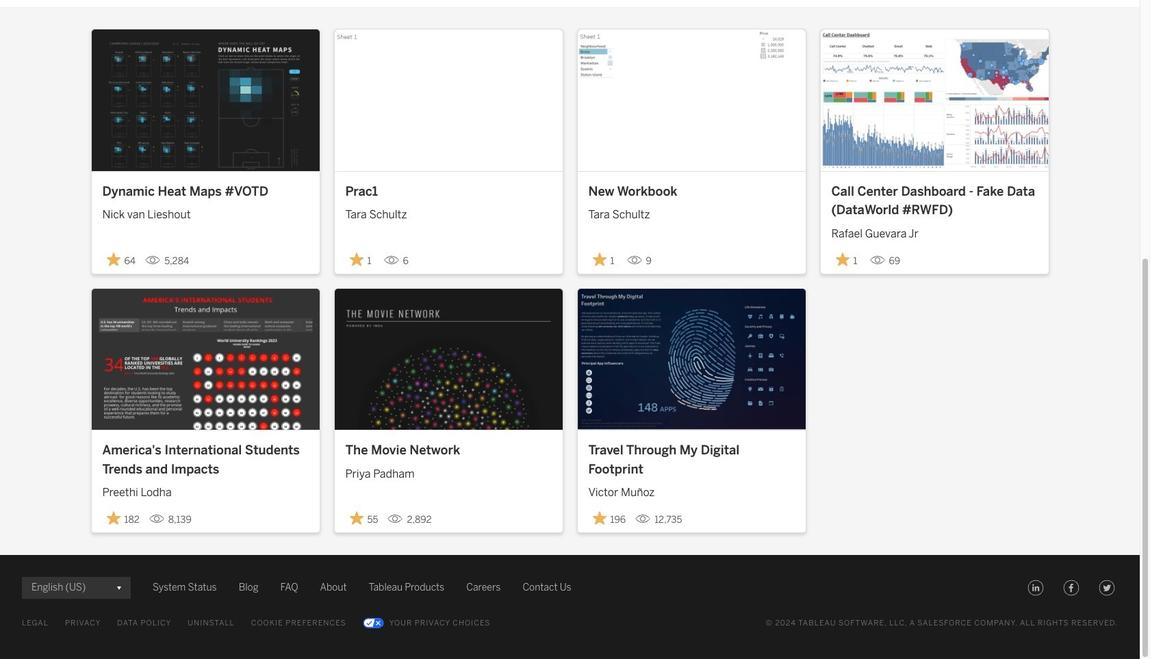 Task type: vqa. For each thing, say whether or not it's contained in the screenshot.
Logo
no



Task type: describe. For each thing, give the bounding box(es) containing it.
0 vertical spatial remove favorite image
[[593, 253, 607, 266]]

selected language element
[[32, 578, 121, 599]]



Task type: locate. For each thing, give the bounding box(es) containing it.
1 vertical spatial remove favorite image
[[350, 512, 363, 526]]

1 horizontal spatial remove favorite image
[[593, 253, 607, 266]]

remove favorite image
[[107, 253, 120, 266], [350, 253, 363, 266], [836, 253, 850, 266], [107, 512, 120, 526], [593, 512, 607, 526]]

0 horizontal spatial remove favorite image
[[350, 512, 363, 526]]

workbook thumbnail image
[[91, 30, 320, 171], [335, 30, 563, 171], [578, 30, 806, 171], [821, 30, 1049, 171], [91, 289, 320, 430], [335, 289, 563, 430], [578, 289, 806, 430]]

Remove Favorite button
[[102, 248, 140, 271], [346, 248, 378, 271], [589, 248, 622, 271], [832, 248, 865, 271], [102, 508, 144, 530], [346, 508, 383, 530], [589, 508, 630, 530]]

remove favorite image
[[593, 253, 607, 266], [350, 512, 363, 526]]



